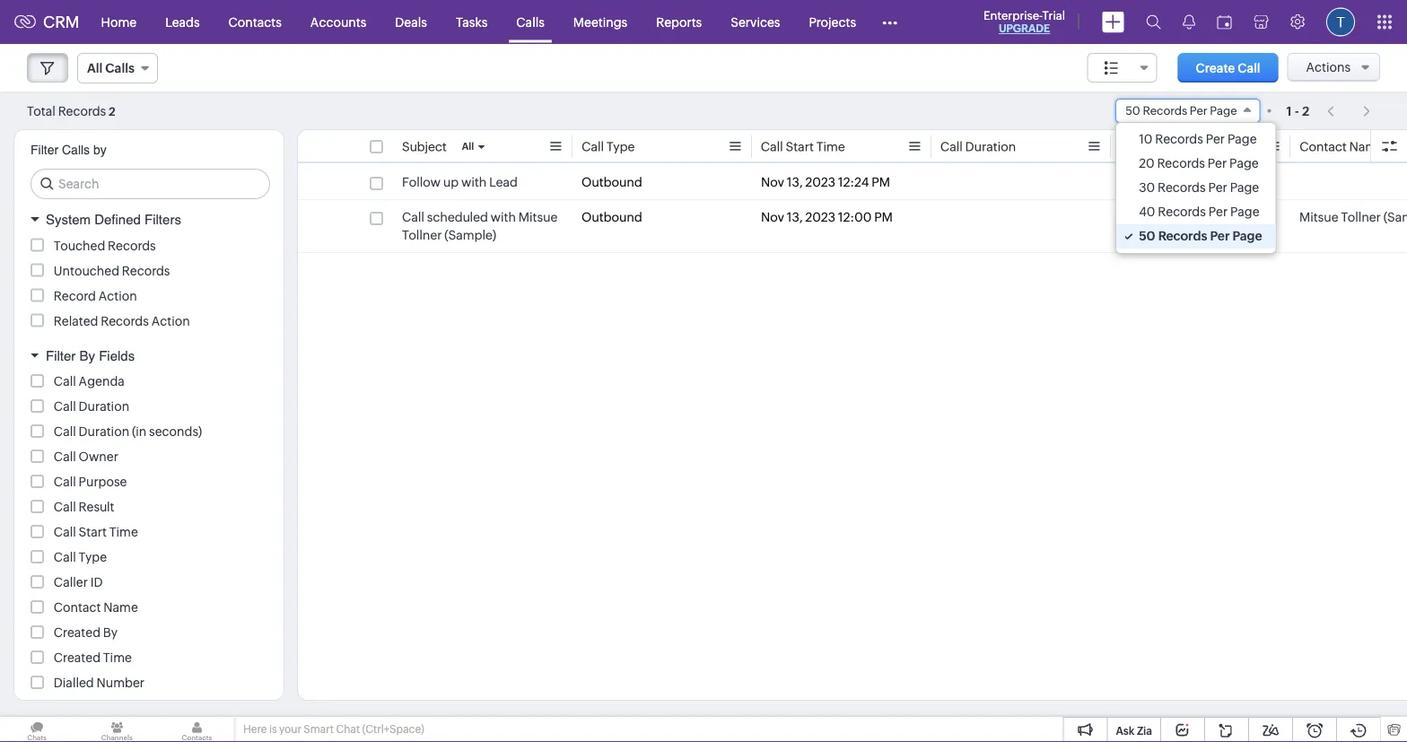 Task type: vqa. For each thing, say whether or not it's contained in the screenshot.
logo
no



Task type: locate. For each thing, give the bounding box(es) containing it.
with
[[461, 175, 487, 189], [491, 210, 516, 224]]

50 records per page inside option
[[1139, 229, 1263, 243]]

page for 40 records per page option in the right of the page
[[1231, 205, 1260, 219]]

2 inside total records 2
[[109, 105, 116, 118]]

all up follow up with lead link
[[462, 141, 474, 152]]

start
[[786, 140, 814, 154], [79, 525, 107, 540]]

records inside option
[[1158, 156, 1206, 171]]

0 horizontal spatial calls
[[62, 143, 90, 157]]

search element
[[1136, 0, 1172, 44]]

0 vertical spatial all
[[87, 61, 103, 75]]

contact name down "1 - 2"
[[1300, 140, 1384, 154]]

0 vertical spatial calls
[[516, 15, 545, 29]]

per inside option
[[1208, 156, 1227, 171]]

0 vertical spatial type
[[607, 140, 635, 154]]

1 nov from the top
[[761, 175, 785, 189]]

calls down home
[[105, 61, 135, 75]]

result
[[79, 500, 114, 514]]

1 horizontal spatial type
[[607, 140, 635, 154]]

time up nov 13, 2023 12:24 pm at top
[[817, 140, 846, 154]]

1 vertical spatial call start time
[[54, 525, 138, 540]]

2
[[1303, 104, 1310, 118], [109, 105, 116, 118]]

contact name down id
[[54, 601, 138, 615]]

tollner down scheduled
[[402, 228, 442, 242]]

1 vertical spatial (sample)
[[445, 228, 496, 242]]

related down record
[[54, 314, 98, 328]]

0 vertical spatial outbound
[[582, 175, 643, 189]]

1 horizontal spatial (sample)
[[1225, 175, 1277, 189]]

1 vertical spatial created
[[54, 651, 101, 665]]

50 Records Per Page field
[[1116, 99, 1261, 123]]

contact name
[[1300, 140, 1384, 154], [54, 601, 138, 615]]

1 vertical spatial time
[[109, 525, 138, 540]]

search image
[[1146, 14, 1162, 30]]

filter up call agenda
[[46, 348, 76, 364]]

2 created from the top
[[54, 651, 101, 665]]

name up created by
[[103, 601, 138, 615]]

-
[[1295, 104, 1300, 118]]

time up the number
[[103, 651, 132, 665]]

related up 20
[[1120, 140, 1165, 154]]

page up 10 records per page
[[1210, 104, 1238, 118]]

call result
[[54, 500, 114, 514]]

filter by fields button
[[14, 340, 284, 372]]

50 records per page
[[1126, 104, 1238, 118], [1139, 229, 1263, 243]]

2 horizontal spatial calls
[[516, 15, 545, 29]]

1 horizontal spatial with
[[491, 210, 516, 224]]

related for related to
[[1120, 140, 1165, 154]]

50
[[1126, 104, 1141, 118], [1139, 229, 1156, 243]]

home
[[101, 15, 137, 29]]

type
[[607, 140, 635, 154], [79, 550, 107, 565]]

follow up with lead link
[[402, 173, 518, 191]]

1 vertical spatial name
[[103, 601, 138, 615]]

calendar image
[[1217, 15, 1233, 29]]

2 down all calls
[[109, 105, 116, 118]]

0 vertical spatial call duration
[[941, 140, 1017, 154]]

create call button
[[1178, 53, 1279, 83]]

1 vertical spatial tollner
[[402, 228, 442, 242]]

page down associates
[[1233, 229, 1263, 243]]

0 horizontal spatial all
[[87, 61, 103, 75]]

here
[[243, 724, 267, 736]]

filter down total
[[31, 143, 58, 157]]

your
[[279, 724, 302, 736]]

time down result
[[109, 525, 138, 540]]

by
[[79, 348, 95, 364], [103, 626, 118, 640]]

13, down nov 13, 2023 12:24 pm at top
[[787, 210, 803, 224]]

2 vertical spatial calls
[[62, 143, 90, 157]]

profile element
[[1316, 0, 1366, 44]]

2 mitsue from the left
[[1300, 210, 1339, 224]]

per inside field
[[1190, 104, 1208, 118]]

1 vertical spatial call duration
[[54, 400, 129, 414]]

tasks
[[456, 15, 488, 29]]

calls right tasks link
[[516, 15, 545, 29]]

1 horizontal spatial tollner
[[1342, 210, 1382, 224]]

1 horizontal spatial 2
[[1303, 104, 1310, 118]]

0 vertical spatial tollner
[[1342, 210, 1382, 224]]

deals
[[395, 15, 427, 29]]

touched
[[54, 238, 105, 253]]

subject
[[402, 140, 447, 154]]

per for 20 records per page option
[[1208, 156, 1227, 171]]

0 vertical spatial 50 records per page
[[1126, 104, 1238, 118]]

0 vertical spatial created
[[54, 626, 101, 640]]

20 records per page option
[[1117, 152, 1276, 176]]

0 vertical spatial pm
[[872, 175, 891, 189]]

40 records per page option
[[1117, 200, 1276, 224]]

0 vertical spatial contact name
[[1300, 140, 1384, 154]]

0 vertical spatial by
[[79, 348, 95, 364]]

0 horizontal spatial call duration
[[54, 400, 129, 414]]

0 vertical spatial filter
[[31, 143, 58, 157]]

(sample) inside the call scheduled with mitsue tollner (sample)
[[445, 228, 496, 242]]

1 vertical spatial action
[[151, 314, 190, 328]]

(ctrl+space)
[[362, 724, 424, 736]]

call start time up nov 13, 2023 12:24 pm at top
[[761, 140, 846, 154]]

meetings
[[574, 15, 628, 29]]

contacts
[[229, 15, 282, 29]]

action
[[98, 289, 137, 303], [151, 314, 190, 328]]

call type
[[582, 140, 635, 154], [54, 550, 107, 565]]

filter calls by
[[31, 143, 107, 157]]

per
[[1190, 104, 1208, 118], [1206, 132, 1226, 146], [1208, 156, 1227, 171], [1209, 180, 1228, 195], [1209, 205, 1228, 219], [1211, 229, 1230, 243]]

nov
[[761, 175, 785, 189], [761, 210, 785, 224]]

1 vertical spatial 50 records per page
[[1139, 229, 1263, 243]]

contact down "1 - 2"
[[1300, 140, 1347, 154]]

13, for nov 13, 2023 12:24 pm
[[787, 175, 803, 189]]

outbound
[[582, 175, 643, 189], [582, 210, 643, 224]]

all for all
[[462, 141, 474, 152]]

create
[[1196, 61, 1236, 75]]

per for 40 records per page option in the right of the page
[[1209, 205, 1228, 219]]

with down lead
[[491, 210, 516, 224]]

50 records per page option
[[1117, 224, 1276, 249]]

1 horizontal spatial related
[[1120, 140, 1165, 154]]

1 horizontal spatial calls
[[105, 61, 135, 75]]

call scheduled with mitsue tollner (sample) link
[[402, 208, 564, 244]]

scheduled
[[427, 210, 488, 224]]

1 horizontal spatial all
[[462, 141, 474, 152]]

action up filter by fields dropdown button
[[151, 314, 190, 328]]

13,
[[787, 175, 803, 189], [787, 210, 803, 224]]

pm right 12:24
[[872, 175, 891, 189]]

30 records per page
[[1139, 180, 1260, 195]]

calls inside calls link
[[516, 15, 545, 29]]

total records 2
[[27, 104, 116, 118]]

50 up 10
[[1126, 104, 1141, 118]]

1 horizontal spatial call type
[[582, 140, 635, 154]]

2 nov from the top
[[761, 210, 785, 224]]

morlong
[[1142, 210, 1192, 224]]

page for 50 records per page option on the top of the page
[[1233, 229, 1263, 243]]

1 vertical spatial nov
[[761, 210, 785, 224]]

created up dialled
[[54, 651, 101, 665]]

None field
[[1088, 53, 1158, 83]]

name up mitsue tollner (sam on the right
[[1350, 140, 1384, 154]]

0 vertical spatial name
[[1350, 140, 1384, 154]]

1 created from the top
[[54, 626, 101, 640]]

0 horizontal spatial tollner
[[402, 228, 442, 242]]

2023 left 12:24
[[806, 175, 836, 189]]

1 horizontal spatial call start time
[[761, 140, 846, 154]]

list box containing 10 records per page
[[1117, 123, 1276, 253]]

2 right - at right top
[[1303, 104, 1310, 118]]

50 inside option
[[1139, 229, 1156, 243]]

0 vertical spatial with
[[461, 175, 487, 189]]

0 horizontal spatial action
[[98, 289, 137, 303]]

accounts link
[[296, 0, 381, 44]]

mitsue inside the call scheduled with mitsue tollner (sample)
[[519, 210, 558, 224]]

system defined filters
[[46, 212, 181, 228]]

1 mitsue from the left
[[519, 210, 558, 224]]

all up total records 2
[[87, 61, 103, 75]]

Other Modules field
[[871, 8, 909, 36]]

contact
[[1300, 140, 1347, 154], [54, 601, 101, 615]]

related for related records action
[[54, 314, 98, 328]]

services
[[731, 15, 781, 29]]

nov for nov 13, 2023 12:24 pm
[[761, 175, 785, 189]]

nov down nov 13, 2023 12:24 pm at top
[[761, 210, 785, 224]]

1 vertical spatial contact name
[[54, 601, 138, 615]]

0 horizontal spatial call type
[[54, 550, 107, 565]]

1 2023 from the top
[[806, 175, 836, 189]]

1 outbound from the top
[[582, 175, 643, 189]]

record action
[[54, 289, 137, 303]]

1 horizontal spatial by
[[103, 626, 118, 640]]

pm right the 12:00
[[875, 210, 893, 224]]

list box
[[1117, 123, 1276, 253]]

0 vertical spatial 50
[[1126, 104, 1141, 118]]

page inside field
[[1210, 104, 1238, 118]]

call start time down result
[[54, 525, 138, 540]]

0 vertical spatial 2023
[[806, 175, 836, 189]]

agenda
[[79, 374, 125, 389]]

contact down "caller id"
[[54, 601, 101, 615]]

page down chau kitzman (sample)
[[1231, 205, 1260, 219]]

1 vertical spatial outbound
[[582, 210, 643, 224]]

0 horizontal spatial contact
[[54, 601, 101, 615]]

0 horizontal spatial (sample)
[[445, 228, 496, 242]]

defined
[[94, 212, 141, 228]]

touched records
[[54, 238, 156, 253]]

0 horizontal spatial name
[[103, 601, 138, 615]]

1 vertical spatial type
[[79, 550, 107, 565]]

(sample) down scheduled
[[445, 228, 496, 242]]

with right "up"
[[461, 175, 487, 189]]

deals link
[[381, 0, 442, 44]]

calls inside the all calls field
[[105, 61, 135, 75]]

0 vertical spatial 13,
[[787, 175, 803, 189]]

2 13, from the top
[[787, 210, 803, 224]]

1 horizontal spatial mitsue
[[1300, 210, 1339, 224]]

1 vertical spatial contact
[[54, 601, 101, 615]]

page inside option
[[1230, 156, 1259, 171]]

0 horizontal spatial type
[[79, 550, 107, 565]]

created
[[54, 626, 101, 640], [54, 651, 101, 665]]

2023 for 12:24
[[806, 175, 836, 189]]

accounts
[[310, 15, 367, 29]]

by for created
[[103, 626, 118, 640]]

tollner left (sam
[[1342, 210, 1382, 224]]

1 horizontal spatial contact
[[1300, 140, 1347, 154]]

2 vertical spatial time
[[103, 651, 132, 665]]

start up nov 13, 2023 12:24 pm at top
[[786, 140, 814, 154]]

chat
[[336, 724, 360, 736]]

0 horizontal spatial by
[[79, 348, 95, 364]]

leads link
[[151, 0, 214, 44]]

per for 30 records per page option
[[1209, 180, 1228, 195]]

by up created time
[[103, 626, 118, 640]]

0 horizontal spatial related
[[54, 314, 98, 328]]

nov up nov 13, 2023 12:00 pm
[[761, 175, 785, 189]]

0 horizontal spatial mitsue
[[519, 210, 558, 224]]

filter by fields
[[46, 348, 135, 364]]

calls left by
[[62, 143, 90, 157]]

navigation
[[1319, 98, 1381, 124]]

2 2023 from the top
[[806, 210, 836, 224]]

page for 10 records per page option
[[1228, 132, 1257, 146]]

1 vertical spatial related
[[54, 314, 98, 328]]

1 vertical spatial calls
[[105, 61, 135, 75]]

channels image
[[80, 717, 154, 742]]

actions
[[1307, 60, 1351, 75]]

row group
[[298, 165, 1408, 253]]

1
[[1287, 104, 1292, 118]]

50 records per page down morlong associates
[[1139, 229, 1263, 243]]

2 outbound from the top
[[582, 210, 643, 224]]

(sample)
[[1225, 175, 1277, 189], [445, 228, 496, 242]]

ask zia
[[1116, 725, 1153, 737]]

13, up nov 13, 2023 12:00 pm
[[787, 175, 803, 189]]

(sample) up associates
[[1225, 175, 1277, 189]]

caller
[[54, 575, 88, 590]]

1 vertical spatial call type
[[54, 550, 107, 565]]

2023 left the 12:00
[[806, 210, 836, 224]]

1 vertical spatial all
[[462, 141, 474, 152]]

page up associates
[[1231, 180, 1260, 195]]

50 records per page up 10 records per page option
[[1126, 104, 1238, 118]]

related to
[[1120, 140, 1182, 154]]

0 horizontal spatial with
[[461, 175, 487, 189]]

0 vertical spatial related
[[1120, 140, 1165, 154]]

by inside dropdown button
[[79, 348, 95, 364]]

1 vertical spatial 2023
[[806, 210, 836, 224]]

call duration (in seconds)
[[54, 425, 202, 439]]

call owner
[[54, 450, 118, 464]]

calls for all calls
[[105, 61, 135, 75]]

mitsue right scheduled
[[519, 210, 558, 224]]

nov for nov 13, 2023 12:00 pm
[[761, 210, 785, 224]]

1 vertical spatial with
[[491, 210, 516, 224]]

filter inside dropdown button
[[46, 348, 76, 364]]

start down result
[[79, 525, 107, 540]]

1 vertical spatial filter
[[46, 348, 76, 364]]

action up related records action at the top
[[98, 289, 137, 303]]

2 vertical spatial duration
[[79, 425, 129, 439]]

0 vertical spatial contact
[[1300, 140, 1347, 154]]

time
[[817, 140, 846, 154], [109, 525, 138, 540], [103, 651, 132, 665]]

created time
[[54, 651, 132, 665]]

filter
[[31, 143, 58, 157], [46, 348, 76, 364]]

1 vertical spatial 50
[[1139, 229, 1156, 243]]

owner
[[79, 450, 118, 464]]

1 horizontal spatial start
[[786, 140, 814, 154]]

created up created time
[[54, 626, 101, 640]]

system
[[46, 212, 91, 228]]

page up the 20 records per page
[[1228, 132, 1257, 146]]

1 13, from the top
[[787, 175, 803, 189]]

0 vertical spatial nov
[[761, 175, 785, 189]]

page up chau kitzman (sample)
[[1230, 156, 1259, 171]]

with inside the call scheduled with mitsue tollner (sample)
[[491, 210, 516, 224]]

all inside field
[[87, 61, 103, 75]]

1 vertical spatial pm
[[875, 210, 893, 224]]

call
[[1238, 61, 1261, 75], [582, 140, 604, 154], [761, 140, 784, 154], [941, 140, 963, 154], [402, 210, 425, 224], [54, 374, 76, 389], [54, 400, 76, 414], [54, 425, 76, 439], [54, 450, 76, 464], [54, 475, 76, 489], [54, 500, 76, 514], [54, 525, 76, 540], [54, 550, 76, 565]]

by up call agenda
[[79, 348, 95, 364]]

50 down 40
[[1139, 229, 1156, 243]]

2023 for 12:00
[[806, 210, 836, 224]]

pm
[[872, 175, 891, 189], [875, 210, 893, 224]]

1 vertical spatial by
[[103, 626, 118, 640]]

call start time
[[761, 140, 846, 154], [54, 525, 138, 540]]

1 vertical spatial start
[[79, 525, 107, 540]]

mitsue left (sam
[[1300, 210, 1339, 224]]

1 vertical spatial 13,
[[787, 210, 803, 224]]

0 vertical spatial duration
[[966, 140, 1017, 154]]

create menu image
[[1102, 11, 1125, 33]]

(sam
[[1384, 210, 1408, 224]]

per for 10 records per page option
[[1206, 132, 1226, 146]]

0 horizontal spatial 2
[[109, 105, 116, 118]]



Task type: describe. For each thing, give the bounding box(es) containing it.
1 horizontal spatial action
[[151, 314, 190, 328]]

30
[[1139, 180, 1156, 195]]

ask
[[1116, 725, 1135, 737]]

chau kitzman (sample) link
[[1120, 173, 1277, 191]]

to
[[1167, 140, 1182, 154]]

0 vertical spatial call start time
[[761, 140, 846, 154]]

outbound for call scheduled with mitsue tollner (sample)
[[582, 210, 643, 224]]

call inside the call scheduled with mitsue tollner (sample)
[[402, 210, 425, 224]]

tasks link
[[442, 0, 502, 44]]

record
[[54, 289, 96, 303]]

untouched
[[54, 263, 119, 278]]

20 records per page
[[1139, 156, 1259, 171]]

filters
[[145, 212, 181, 228]]

follow up with lead
[[402, 175, 518, 189]]

dialled
[[54, 676, 94, 690]]

0 vertical spatial start
[[786, 140, 814, 154]]

1 - 2
[[1287, 104, 1310, 118]]

page for 20 records per page option
[[1230, 156, 1259, 171]]

10 records per page option
[[1117, 127, 1276, 152]]

meetings link
[[559, 0, 642, 44]]

caller id
[[54, 575, 103, 590]]

10 records per page
[[1139, 132, 1257, 146]]

tollner inside the call scheduled with mitsue tollner (sample)
[[402, 228, 442, 242]]

up
[[443, 175, 459, 189]]

13, for nov 13, 2023 12:00 pm
[[787, 210, 803, 224]]

enterprise-
[[984, 9, 1043, 22]]

leads
[[165, 15, 200, 29]]

pm for nov 13, 2023 12:00 pm
[[875, 210, 893, 224]]

1 horizontal spatial call duration
[[941, 140, 1017, 154]]

records inside field
[[1143, 104, 1188, 118]]

contacts link
[[214, 0, 296, 44]]

1 horizontal spatial name
[[1350, 140, 1384, 154]]

number
[[97, 676, 145, 690]]

0 horizontal spatial contact name
[[54, 601, 138, 615]]

0 vertical spatial call type
[[582, 140, 635, 154]]

12:00
[[838, 210, 872, 224]]

here is your smart chat (ctrl+space)
[[243, 724, 424, 736]]

2 for 1 - 2
[[1303, 104, 1310, 118]]

0 horizontal spatial start
[[79, 525, 107, 540]]

all calls
[[87, 61, 135, 75]]

signals image
[[1183, 14, 1196, 30]]

kitzman
[[1176, 175, 1223, 189]]

crm link
[[14, 13, 80, 31]]

page for 30 records per page option
[[1231, 180, 1260, 195]]

call scheduled with mitsue tollner (sample)
[[402, 210, 558, 242]]

call inside button
[[1238, 61, 1261, 75]]

created by
[[54, 626, 118, 640]]

call agenda
[[54, 374, 125, 389]]

chats image
[[0, 717, 74, 742]]

created for created time
[[54, 651, 101, 665]]

0 vertical spatial time
[[817, 140, 846, 154]]

contacts image
[[160, 717, 234, 742]]

follow
[[402, 175, 441, 189]]

0 vertical spatial (sample)
[[1225, 175, 1277, 189]]

mitsue tollner (sam link
[[1300, 208, 1408, 226]]

with for up
[[461, 175, 487, 189]]

lead
[[489, 175, 518, 189]]

created for created by
[[54, 626, 101, 640]]

1 horizontal spatial contact name
[[1300, 140, 1384, 154]]

seconds)
[[149, 425, 202, 439]]

Search text field
[[31, 170, 269, 198]]

id
[[90, 575, 103, 590]]

2 for total records 2
[[109, 105, 116, 118]]

0 horizontal spatial call start time
[[54, 525, 138, 540]]

All Calls field
[[77, 53, 158, 83]]

associates
[[1194, 210, 1257, 224]]

crm
[[43, 13, 80, 31]]

30 records per page option
[[1117, 176, 1276, 200]]

related records action
[[54, 314, 190, 328]]

20
[[1139, 156, 1155, 171]]

calls link
[[502, 0, 559, 44]]

enterprise-trial upgrade
[[984, 9, 1066, 35]]

calls for filter calls by
[[62, 143, 90, 157]]

50 records per page inside field
[[1126, 104, 1238, 118]]

all for all calls
[[87, 61, 103, 75]]

trial
[[1043, 9, 1066, 22]]

projects link
[[795, 0, 871, 44]]

with for scheduled
[[491, 210, 516, 224]]

50 inside field
[[1126, 104, 1141, 118]]

0 vertical spatial action
[[98, 289, 137, 303]]

projects
[[809, 15, 857, 29]]

smart
[[304, 724, 334, 736]]

by for filter
[[79, 348, 95, 364]]

outbound for follow up with lead
[[582, 175, 643, 189]]

(in
[[132, 425, 147, 439]]

row group containing follow up with lead
[[298, 165, 1408, 253]]

reports
[[656, 15, 702, 29]]

is
[[269, 724, 277, 736]]

filter for filter by fields
[[46, 348, 76, 364]]

morlong associates
[[1142, 210, 1257, 224]]

size image
[[1105, 60, 1119, 76]]

dialled number
[[54, 676, 145, 690]]

1 vertical spatial duration
[[79, 400, 129, 414]]

nov 13, 2023 12:24 pm
[[761, 175, 891, 189]]

zia
[[1137, 725, 1153, 737]]

chau
[[1142, 175, 1173, 189]]

home link
[[87, 0, 151, 44]]

per for 50 records per page option on the top of the page
[[1211, 229, 1230, 243]]

filter for filter calls by
[[31, 143, 58, 157]]

create menu element
[[1092, 0, 1136, 44]]

signals element
[[1172, 0, 1207, 44]]

system defined filters button
[[14, 204, 284, 236]]

pm for nov 13, 2023 12:24 pm
[[872, 175, 891, 189]]

nov 13, 2023 12:00 pm
[[761, 210, 893, 224]]

services link
[[717, 0, 795, 44]]

10
[[1139, 132, 1153, 146]]

total
[[27, 104, 56, 118]]

mitsue tollner (sam
[[1300, 210, 1408, 224]]

profile image
[[1327, 8, 1356, 36]]

by
[[93, 143, 107, 157]]

untouched records
[[54, 263, 170, 278]]

create call
[[1196, 61, 1261, 75]]

40 records per page
[[1139, 205, 1260, 219]]

upgrade
[[999, 22, 1050, 35]]

12:24
[[838, 175, 869, 189]]



